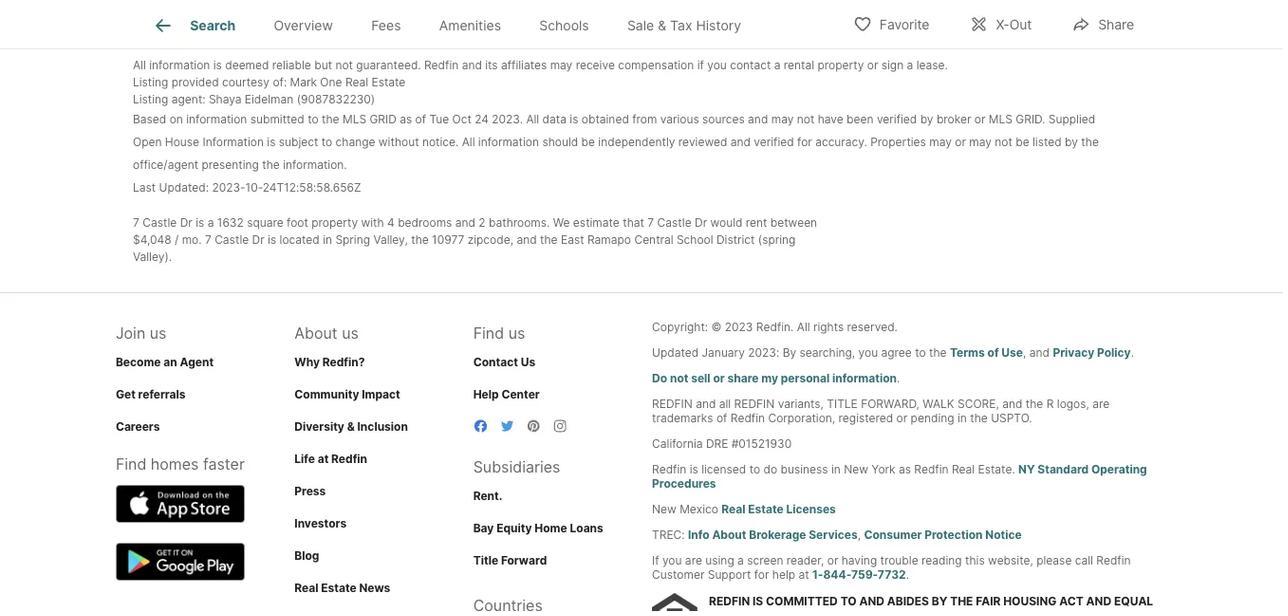 Task type: vqa. For each thing, say whether or not it's contained in the screenshot.
know!
no



Task type: locate. For each thing, give the bounding box(es) containing it.
from
[[633, 112, 657, 126]]

grid.
[[1016, 112, 1046, 126]]

us up us
[[509, 324, 525, 342]]

information
[[149, 58, 210, 72], [186, 112, 247, 126], [478, 135, 539, 149], [833, 371, 897, 385]]

0 vertical spatial property
[[818, 58, 864, 72]]

on
[[170, 112, 183, 126]]

brokerage
[[749, 528, 807, 542]]

use
[[1002, 345, 1024, 359]]

0 vertical spatial estate
[[372, 75, 406, 89]]

for
[[798, 135, 813, 149], [755, 568, 770, 581]]

in left spring
[[323, 233, 332, 247]]

of left tue
[[416, 112, 426, 126]]

foot
[[287, 216, 308, 230]]

help
[[474, 388, 499, 402]]

2023
[[725, 320, 753, 334]]

0 vertical spatial for
[[798, 135, 813, 149]]

rent. button
[[474, 489, 503, 503]]

mls up change
[[343, 112, 367, 126]]

0 horizontal spatial .
[[897, 371, 901, 385]]

for left accuracy.
[[798, 135, 813, 149]]

1 vertical spatial &
[[347, 420, 355, 434]]

help
[[773, 568, 796, 581]]

mls left grid.
[[989, 112, 1013, 126]]

careers button
[[116, 420, 160, 434]]

0 horizontal spatial mls
[[343, 112, 367, 126]]

sale & tax history
[[628, 17, 742, 33]]

school
[[677, 233, 714, 247]]

0 horizontal spatial of
[[416, 112, 426, 126]]

1 vertical spatial find
[[116, 455, 147, 473]]

a right sign
[[907, 58, 914, 72]]

bay
[[474, 522, 494, 535]]

not
[[336, 58, 353, 72], [797, 112, 815, 126], [995, 135, 1013, 149], [670, 371, 689, 385]]

0 vertical spatial ,
[[1024, 345, 1027, 359]]

and right sources
[[748, 112, 769, 126]]

this
[[966, 553, 985, 567]]

7 right that at the top of page
[[648, 216, 654, 230]]

1 horizontal spatial by
[[1065, 135, 1079, 149]]

1 vertical spatial you
[[859, 345, 878, 359]]

0 horizontal spatial be
[[582, 135, 595, 149]]

, up having on the bottom of the page
[[858, 528, 861, 542]]

1 horizontal spatial mls
[[989, 112, 1013, 126]]

1 vertical spatial are
[[685, 553, 703, 567]]

do
[[764, 462, 778, 476]]

find up contact
[[474, 324, 504, 342]]

7 up $4,048 in the left of the page
[[133, 216, 139, 230]]

2 mls from the left
[[989, 112, 1013, 126]]

redfin up opportunity
[[709, 595, 750, 609]]

dr up mo. at the top
[[180, 216, 193, 230]]

verified up properties
[[877, 112, 918, 126]]

1 mls from the left
[[343, 112, 367, 126]]

1 horizontal spatial at
[[799, 568, 810, 581]]

all left "rights"
[[797, 320, 811, 334]]

0 horizontal spatial are
[[685, 553, 703, 567]]

supplied
[[1049, 112, 1096, 126]]

trec: info about brokerage services , consumer protection notice
[[652, 528, 1022, 542]]

us up redfin?
[[342, 324, 359, 342]]

with
[[361, 216, 384, 230]]

investors
[[295, 517, 347, 531]]

find down careers
[[116, 455, 147, 473]]

be down grid.
[[1016, 135, 1030, 149]]

1 horizontal spatial as
[[899, 462, 912, 476]]

10-
[[246, 181, 263, 194]]

in down the score,
[[958, 411, 967, 425]]

by left broker
[[921, 112, 934, 126]]

0 vertical spatial you
[[708, 58, 727, 72]]

1 be from the left
[[582, 135, 595, 149]]

estate
[[372, 75, 406, 89], [748, 502, 784, 516], [321, 581, 357, 595]]

overview tab
[[255, 3, 352, 48]]

1 horizontal spatial about
[[713, 528, 747, 542]]

estate down guaranteed.
[[372, 75, 406, 89]]

0 horizontal spatial you
[[663, 553, 682, 567]]

to
[[308, 112, 319, 126], [322, 135, 333, 149], [916, 345, 926, 359], [750, 462, 761, 476]]

sale & tax history tab
[[608, 3, 761, 48]]

0 vertical spatial at
[[318, 452, 329, 466]]

share
[[728, 371, 759, 385]]

,
[[1024, 345, 1027, 359], [858, 528, 861, 542]]

by down supplied
[[1065, 135, 1079, 149]]

you
[[708, 58, 727, 72], [859, 345, 878, 359], [663, 553, 682, 567]]

0 horizontal spatial about
[[295, 324, 338, 342]]

1 horizontal spatial new
[[844, 462, 869, 476]]

to
[[841, 595, 857, 609]]

0 vertical spatial listing
[[133, 75, 168, 89]]

0 vertical spatial of
[[416, 112, 426, 126]]

homes
[[151, 455, 199, 473]]

0 vertical spatial are
[[1093, 397, 1110, 411]]

a left 1632
[[208, 216, 214, 230]]

1 vertical spatial for
[[755, 568, 770, 581]]

bathrooms.
[[489, 216, 550, 230]]

0 vertical spatial verified
[[877, 112, 918, 126]]

having
[[842, 553, 878, 567]]

0 vertical spatial as
[[400, 112, 412, 126]]

& right diversity
[[347, 420, 355, 434]]

real right one
[[346, 75, 369, 89]]

bay equity home loans button
[[474, 522, 604, 535]]

deemed
[[225, 58, 269, 72]]

castle down 1632
[[215, 233, 249, 247]]

affiliates
[[501, 58, 547, 72]]

at right life
[[318, 452, 329, 466]]

dr up the school
[[695, 216, 708, 230]]

0 horizontal spatial new
[[652, 502, 677, 516]]

0 horizontal spatial &
[[347, 420, 355, 434]]

2 listing from the top
[[133, 92, 168, 106]]

find for find us
[[474, 324, 504, 342]]

be right should
[[582, 135, 595, 149]]

one
[[320, 75, 342, 89]]

real estate news
[[295, 581, 391, 595]]

support
[[708, 568, 751, 581]]

title
[[474, 554, 499, 568]]

2 horizontal spatial us
[[509, 324, 525, 342]]

is up the provided
[[213, 58, 222, 72]]

a
[[774, 58, 781, 72], [907, 58, 914, 72], [208, 216, 214, 230], [738, 553, 744, 567]]

0 horizontal spatial as
[[400, 112, 412, 126]]

estate up info about brokerage services link
[[748, 502, 784, 516]]

2 horizontal spatial estate
[[748, 502, 784, 516]]

diversity
[[295, 420, 345, 434]]

press button
[[295, 485, 326, 498]]

forward,
[[861, 397, 920, 411]]

1 horizontal spatial dr
[[252, 233, 265, 247]]

the down the score,
[[971, 411, 988, 425]]

and up redfin's
[[860, 595, 885, 609]]

and left its
[[462, 58, 482, 72]]

0 vertical spatial &
[[658, 17, 667, 33]]

1 horizontal spatial be
[[1016, 135, 1030, 149]]

1 horizontal spatial .
[[906, 568, 910, 581]]

about up the why
[[295, 324, 338, 342]]

real estate licenses link
[[722, 502, 836, 516]]

title forward button
[[474, 554, 547, 568]]

1 vertical spatial in
[[958, 411, 967, 425]]

all left data
[[526, 112, 540, 126]]

&
[[658, 17, 667, 33], [347, 420, 355, 434]]

24
[[475, 112, 489, 126]]

receive
[[576, 58, 615, 72]]

favorite button
[[837, 4, 946, 43]]

forward
[[501, 554, 547, 568]]

2 horizontal spatial in
[[958, 411, 967, 425]]

square
[[247, 216, 284, 230]]

1 horizontal spatial verified
[[877, 112, 918, 126]]

0 vertical spatial .
[[1132, 345, 1135, 359]]

tab list
[[133, 0, 776, 48]]

property up spring
[[312, 216, 358, 230]]

2 horizontal spatial .
[[1132, 345, 1135, 359]]

2 vertical spatial estate
[[321, 581, 357, 595]]

0 horizontal spatial verified
[[754, 135, 795, 149]]

to up information.
[[322, 135, 333, 149]]

castle up 'central'
[[658, 216, 692, 230]]

1 vertical spatial listing
[[133, 92, 168, 106]]

0 vertical spatial about
[[295, 324, 338, 342]]

the
[[322, 112, 340, 126], [1082, 135, 1100, 149], [262, 158, 280, 172], [411, 233, 429, 247], [540, 233, 558, 247], [930, 345, 947, 359], [1026, 397, 1044, 411], [971, 411, 988, 425]]

us for join us
[[150, 324, 167, 342]]

terms
[[950, 345, 985, 359]]

0 horizontal spatial us
[[150, 324, 167, 342]]

redfin facebook image
[[474, 419, 489, 434]]

2 vertical spatial of
[[717, 411, 728, 425]]

website,
[[989, 553, 1034, 567]]

why
[[295, 355, 320, 369]]

verified left accuracy.
[[754, 135, 795, 149]]

for inside all information is deemed reliable but not guaranteed. redfin and its affiliates may receive compensation if you contact a rental property or sign a lease. listing provided courtesy of: mark one real estate listing agent: shaya eidelman (9087832230) based on information submitted to the mls grid as of tue oct 24 2023. all data is obtained from various sources and may not have been verified by broker or mls grid. supplied open house information is subject to change without notice. all information should be independently reviewed and verified for accuracy. properties may or may not be listed by the office/agent presenting the information. last updated: 2023-10-24t12:58:58.656z
[[798, 135, 813, 149]]

property right rental
[[818, 58, 864, 72]]

and right use
[[1030, 345, 1050, 359]]

1 horizontal spatial &
[[658, 17, 667, 33]]

redfin twitter image
[[500, 419, 515, 434]]

is right data
[[570, 112, 579, 126]]

of down 'all'
[[717, 411, 728, 425]]

trec:
[[652, 528, 685, 542]]

& inside tab
[[658, 17, 667, 33]]

all information is deemed reliable but not guaranteed. redfin and its affiliates may receive compensation if you contact a rental property or sign a lease. listing provided courtesy of: mark one real estate listing agent: shaya eidelman (9087832230) based on information submitted to the mls grid as of tue oct 24 2023. all data is obtained from various sources and may not have been verified by broker or mls grid. supplied open house information is subject to change without notice. all information should be independently reviewed and verified for accuracy. properties may or may not be listed by the office/agent presenting the information. last updated: 2023-10-24t12:58:58.656z
[[133, 58, 1100, 194]]

information
[[203, 135, 264, 149]]

last
[[133, 181, 156, 194]]

1 vertical spatial as
[[899, 462, 912, 476]]

estate left news
[[321, 581, 357, 595]]

you up the customer
[[663, 553, 682, 567]]

or down forward,
[[897, 411, 908, 425]]

new
[[844, 462, 869, 476], [652, 502, 677, 516]]

1 horizontal spatial us
[[342, 324, 359, 342]]

1 horizontal spatial property
[[818, 58, 864, 72]]

fees tab
[[352, 3, 420, 48]]

why redfin? button
[[295, 355, 365, 369]]

and right "act"
[[1087, 595, 1112, 609]]

as right grid
[[400, 112, 412, 126]]

redfin pinterest image
[[527, 419, 542, 434]]

sell
[[691, 371, 711, 385]]

and left 2
[[456, 216, 476, 230]]

1 us from the left
[[150, 324, 167, 342]]

help center button
[[474, 388, 540, 402]]

information.
[[283, 158, 347, 172]]

1 vertical spatial property
[[312, 216, 358, 230]]

x-
[[996, 17, 1010, 33]]

0 horizontal spatial by
[[921, 112, 934, 126]]

1 vertical spatial about
[[713, 528, 747, 542]]

all down oct
[[462, 135, 475, 149]]

mls
[[343, 112, 367, 126], [989, 112, 1013, 126]]

york
[[872, 462, 896, 476]]

redfin down amenities tab
[[424, 58, 459, 72]]

information down shaya in the left top of the page
[[186, 112, 247, 126]]

us right "join"
[[150, 324, 167, 342]]

1 horizontal spatial are
[[1093, 397, 1110, 411]]

house
[[165, 135, 200, 149]]

redfin up trademarks
[[652, 397, 693, 411]]

central
[[635, 233, 674, 247]]

real inside all information is deemed reliable but not guaranteed. redfin and its affiliates may receive compensation if you contact a rental property or sign a lease. listing provided courtesy of: mark one real estate listing agent: shaya eidelman (9087832230) based on information submitted to the mls grid as of tue oct 24 2023. all data is obtained from various sources and may not have been verified by broker or mls grid. supplied open house information is subject to change without notice. all information should be independently reviewed and verified for accuracy. properties may or may not be listed by the office/agent presenting the information. last updated: 2023-10-24t12:58:58.656z
[[346, 75, 369, 89]]

dr down square
[[252, 233, 265, 247]]

0 horizontal spatial for
[[755, 568, 770, 581]]

a up support
[[738, 553, 744, 567]]

2 horizontal spatial of
[[988, 345, 999, 359]]

1 horizontal spatial for
[[798, 135, 813, 149]]

redfin instagram image
[[553, 419, 568, 434]]

1 horizontal spatial ,
[[1024, 345, 1027, 359]]

new left york at the bottom right of page
[[844, 462, 869, 476]]

a inside if you are using a screen reader, or having trouble reading this website, please call redfin customer support for help at
[[738, 553, 744, 567]]

equal housing opportunity image
[[652, 593, 698, 612]]

at inside if you are using a screen reader, or having trouble reading this website, please call redfin customer support for help at
[[799, 568, 810, 581]]

redfin inside redfin and all redfin variants, title forward, walk score, and the r logos, are trademarks of redfin corporation, registered or pending in the uspto.
[[731, 411, 765, 425]]

redfin for is
[[709, 595, 750, 609]]

consumer
[[864, 528, 922, 542]]

of left use
[[988, 345, 999, 359]]

of:
[[273, 75, 287, 89]]

the
[[951, 595, 974, 609]]

0 horizontal spatial and
[[860, 595, 885, 609]]

title forward
[[474, 554, 547, 568]]

1 horizontal spatial of
[[717, 411, 728, 425]]

2 vertical spatial in
[[832, 462, 841, 476]]

faster
[[203, 455, 245, 473]]

us for find us
[[509, 324, 525, 342]]

0 vertical spatial in
[[323, 233, 332, 247]]

1 horizontal spatial estate
[[372, 75, 406, 89]]

0 horizontal spatial ,
[[858, 528, 861, 542]]

2 vertical spatial you
[[663, 553, 682, 567]]

2 us from the left
[[342, 324, 359, 342]]

& for diversity
[[347, 420, 355, 434]]

amenities tab
[[420, 3, 520, 48]]

0 horizontal spatial at
[[318, 452, 329, 466]]

redfin inside "redfin is committed to and abides by the fair housing act and equal opportunity act. read redfin's"
[[709, 595, 750, 609]]

be
[[582, 135, 595, 149], [1016, 135, 1030, 149]]

2 horizontal spatial dr
[[695, 216, 708, 230]]

is up procedures
[[690, 462, 699, 476]]

1 horizontal spatial and
[[1087, 595, 1112, 609]]

. down agree
[[897, 371, 901, 385]]

0 horizontal spatial property
[[312, 216, 358, 230]]

are right logos,
[[1093, 397, 1110, 411]]

become
[[116, 355, 161, 369]]

share
[[1099, 17, 1135, 33]]

& left the tax
[[658, 17, 667, 33]]

0 horizontal spatial 7
[[133, 216, 139, 230]]

you down reserved.
[[859, 345, 878, 359]]

dre
[[706, 437, 729, 450]]

3 us from the left
[[509, 324, 525, 342]]

1 horizontal spatial find
[[474, 324, 504, 342]]

1 vertical spatial at
[[799, 568, 810, 581]]

0 horizontal spatial castle
[[143, 216, 177, 230]]

should
[[543, 135, 578, 149]]

, left "privacy"
[[1024, 345, 1027, 359]]

estate.
[[979, 462, 1016, 476]]

©
[[712, 320, 722, 334]]

call
[[1076, 553, 1094, 567]]

you right if
[[708, 58, 727, 72]]

0 horizontal spatial find
[[116, 455, 147, 473]]

2023.
[[492, 112, 523, 126]]

you inside if you are using a screen reader, or having trouble reading this website, please call redfin customer support for help at
[[663, 553, 682, 567]]

east
[[561, 233, 585, 247]]

located
[[280, 233, 320, 247]]

1 horizontal spatial you
[[708, 58, 727, 72]]

redfin right york at the bottom right of page
[[915, 462, 949, 476]]

the down supplied
[[1082, 135, 1100, 149]]

. down trouble
[[906, 568, 910, 581]]

about up using
[[713, 528, 747, 542]]

0 vertical spatial find
[[474, 324, 504, 342]]

1 vertical spatial .
[[897, 371, 901, 385]]

0 horizontal spatial in
[[323, 233, 332, 247]]



Task type: describe. For each thing, give the bounding box(es) containing it.
x-out button
[[954, 4, 1049, 43]]

accuracy.
[[816, 135, 868, 149]]

rent.
[[474, 489, 503, 503]]

1 vertical spatial verified
[[754, 135, 795, 149]]

x-out
[[996, 17, 1032, 33]]

title
[[827, 397, 858, 411]]

of inside redfin and all redfin variants, title forward, walk score, and the r logos, are trademarks of redfin corporation, registered or pending in the uspto.
[[717, 411, 728, 425]]

properties
[[871, 135, 927, 149]]

all up based
[[133, 58, 146, 72]]

are inside redfin and all redfin variants, title forward, walk score, and the r logos, are trademarks of redfin corporation, registered or pending in the uspto.
[[1093, 397, 1110, 411]]

become an agent
[[116, 355, 214, 369]]

in inside redfin and all redfin variants, title forward, walk score, and the r logos, are trademarks of redfin corporation, registered or pending in the uspto.
[[958, 411, 967, 425]]

2023-
[[212, 181, 246, 194]]

by
[[783, 345, 797, 359]]

real estate news button
[[295, 581, 391, 595]]

in inside 7 castle dr is a 1632 square foot property with 4 bedrooms and 2 bathrooms. we estimate that 7 castle dr would rent between $4,048 / mo. 7 castle dr is located in spring valley, the 10977 zipcode, and the east ramapo central school district (spring valley).
[[323, 233, 332, 247]]

not right do
[[670, 371, 689, 385]]

a inside 7 castle dr is a 1632 square foot property with 4 bedrooms and 2 bathrooms. we estimate that 7 castle dr would rent between $4,048 / mo. 7 castle dr is located in spring valley, the 10977 zipcode, and the east ramapo central school district (spring valley).
[[208, 216, 214, 230]]

walk
[[923, 397, 955, 411]]

for inside if you are using a screen reader, or having trouble reading this website, please call redfin customer support for help at
[[755, 568, 770, 581]]

or right broker
[[975, 112, 986, 126]]

0 horizontal spatial dr
[[180, 216, 193, 230]]

the left r
[[1026, 397, 1044, 411]]

information up the provided
[[149, 58, 210, 72]]

standard
[[1038, 462, 1089, 476]]

if
[[698, 58, 704, 72]]

agent
[[180, 355, 214, 369]]

why redfin?
[[295, 355, 365, 369]]

or left sign
[[868, 58, 879, 72]]

redfin inside all information is deemed reliable but not guaranteed. redfin and its affiliates may receive compensation if you contact a rental property or sign a lease. listing provided courtesy of: mark one real estate listing agent: shaya eidelman (9087832230) based on information submitted to the mls grid as of tue oct 24 2023. all data is obtained from various sources and may not have been verified by broker or mls grid. supplied open house information is subject to change without notice. all information should be independently reviewed and verified for accuracy. properties may or may not be listed by the office/agent presenting the information. last updated: 2023-10-24t12:58:58.656z
[[424, 58, 459, 72]]

redfin up procedures
[[652, 462, 687, 476]]

1-844-759-7732 link
[[813, 568, 906, 581]]

information up title on the bottom right of the page
[[833, 371, 897, 385]]

download the redfin app from the google play store image
[[116, 543, 245, 581]]

find for find homes faster
[[116, 455, 147, 473]]

2 and from the left
[[1087, 595, 1112, 609]]

property inside 7 castle dr is a 1632 square foot property with 4 bedrooms and 2 bathrooms. we estimate that 7 castle dr would rent between $4,048 / mo. 7 castle dr is located in spring valley, the 10977 zipcode, and the east ramapo central school district (spring valley).
[[312, 216, 358, 230]]

a left rental
[[774, 58, 781, 72]]

1 listing from the top
[[133, 75, 168, 89]]

community impact
[[295, 388, 401, 402]]

referrals
[[138, 388, 186, 402]]

california
[[652, 437, 703, 450]]

district
[[717, 233, 755, 247]]

redfin for and
[[652, 397, 693, 411]]

1-844-759-7732 .
[[813, 568, 910, 581]]

lease.
[[917, 58, 948, 72]]

as inside all information is deemed reliable but not guaranteed. redfin and its affiliates may receive compensation if you contact a rental property or sign a lease. listing provided courtesy of: mark one real estate listing agent: shaya eidelman (9087832230) based on information submitted to the mls grid as of tue oct 24 2023. all data is obtained from various sources and may not have been verified by broker or mls grid. supplied open house information is subject to change without notice. all information should be independently reviewed and verified for accuracy. properties may or may not be listed by the office/agent presenting the information. last updated: 2023-10-24t12:58:58.656z
[[400, 112, 412, 126]]

do not sell or share my personal information link
[[652, 371, 897, 385]]

sign
[[882, 58, 904, 72]]

fees
[[371, 17, 401, 33]]

2 be from the left
[[1016, 135, 1030, 149]]

redfin down diversity & inclusion button
[[331, 452, 367, 466]]

reserved.
[[848, 320, 898, 334]]

impact
[[362, 388, 401, 402]]

investors button
[[295, 517, 347, 531]]

you inside all information is deemed reliable but not guaranteed. redfin and its affiliates may receive compensation if you contact a rental property or sign a lease. listing provided courtesy of: mark one real estate listing agent: shaya eidelman (9087832230) based on information submitted to the mls grid as of tue oct 24 2023. all data is obtained from various sources and may not have been verified by broker or mls grid. supplied open house information is subject to change without notice. all information should be independently reviewed and verified for accuracy. properties may or may not be listed by the office/agent presenting the information. last updated: 2023-10-24t12:58:58.656z
[[708, 58, 727, 72]]

abides
[[888, 595, 930, 609]]

not left the have
[[797, 112, 815, 126]]

us for about us
[[342, 324, 359, 342]]

open
[[133, 135, 162, 149]]

to right agree
[[916, 345, 926, 359]]

tab list containing search
[[133, 0, 776, 48]]

opportunity
[[709, 609, 793, 612]]

reviewed
[[679, 135, 728, 149]]

and down sources
[[731, 135, 751, 149]]

estate inside all information is deemed reliable but not guaranteed. redfin and its affiliates may receive compensation if you contact a rental property or sign a lease. listing provided courtesy of: mark one real estate listing agent: shaya eidelman (9087832230) based on information submitted to the mls grid as of tue oct 24 2023. all data is obtained from various sources and may not have been verified by broker or mls grid. supplied open house information is subject to change without notice. all information should be independently reviewed and verified for accuracy. properties may or may not be listed by the office/agent presenting the information. last updated: 2023-10-24t12:58:58.656z
[[372, 75, 406, 89]]

redfin and all redfin variants, title forward, walk score, and the r logos, are trademarks of redfin corporation, registered or pending in the uspto.
[[652, 397, 1110, 425]]

california dre #01521930
[[652, 437, 792, 450]]

7732
[[878, 568, 906, 581]]

#01521930
[[732, 437, 792, 450]]

info
[[688, 528, 710, 542]]

property inside all information is deemed reliable but not guaranteed. redfin and its affiliates may receive compensation if you contact a rental property or sign a lease. listing provided courtesy of: mark one real estate listing agent: shaya eidelman (9087832230) based on information submitted to the mls grid as of tue oct 24 2023. all data is obtained from various sources and may not have been verified by broker or mls grid. supplied open house information is subject to change without notice. all information should be independently reviewed and verified for accuracy. properties may or may not be listed by the office/agent presenting the information. last updated: 2023-10-24t12:58:58.656z
[[818, 58, 864, 72]]

2 horizontal spatial 7
[[648, 216, 654, 230]]

is down submitted
[[267, 135, 276, 149]]

1 horizontal spatial castle
[[215, 233, 249, 247]]

subject
[[279, 135, 318, 149]]

& for sale
[[658, 17, 667, 33]]

press
[[295, 485, 326, 498]]

is up mo. at the top
[[196, 216, 204, 230]]

we
[[553, 216, 570, 230]]

rental
[[784, 58, 815, 72]]

2 vertical spatial .
[[906, 568, 910, 581]]

out
[[1010, 17, 1032, 33]]

is
[[753, 595, 764, 609]]

subsidiaries
[[474, 458, 561, 476]]

not left listed
[[995, 135, 1013, 149]]

not right but
[[336, 58, 353, 72]]

the up 10-
[[262, 158, 280, 172]]

community impact button
[[295, 388, 401, 402]]

$4,048
[[133, 233, 172, 247]]

r
[[1047, 397, 1054, 411]]

search link
[[152, 14, 236, 37]]

real left estate.
[[952, 462, 975, 476]]

customer
[[652, 568, 705, 581]]

reader,
[[787, 553, 825, 567]]

redfin inside if you are using a screen reader, or having trouble reading this website, please call redfin customer support for help at
[[1097, 553, 1131, 567]]

download the redfin app on the apple app store image
[[116, 485, 245, 523]]

or inside redfin and all redfin variants, title forward, walk score, and the r logos, are trademarks of redfin corporation, registered or pending in the uspto.
[[897, 411, 908, 425]]

home
[[535, 522, 568, 535]]

and up uspto.
[[1003, 397, 1023, 411]]

screen
[[748, 553, 784, 567]]

1 vertical spatial new
[[652, 502, 677, 516]]

redfin down share
[[735, 397, 775, 411]]

reliable
[[272, 58, 311, 72]]

the down we
[[540, 233, 558, 247]]

mexico
[[680, 502, 719, 516]]

1 vertical spatial by
[[1065, 135, 1079, 149]]

real down blog
[[295, 581, 319, 595]]

or inside if you are using a screen reader, or having trouble reading this website, please call redfin customer support for help at
[[828, 553, 839, 567]]

agree
[[882, 345, 912, 359]]

trademarks
[[652, 411, 714, 425]]

1 horizontal spatial 7
[[205, 233, 212, 247]]

courtesy
[[222, 75, 270, 89]]

office/agent
[[133, 158, 199, 172]]

2 horizontal spatial you
[[859, 345, 878, 359]]

contact us button
[[474, 355, 536, 369]]

valley,
[[374, 233, 408, 247]]

using
[[706, 553, 735, 567]]

listed
[[1033, 135, 1062, 149]]

mark
[[290, 75, 317, 89]]

us
[[521, 355, 536, 369]]

are inside if you are using a screen reader, or having trouble reading this website, please call redfin customer support for help at
[[685, 553, 703, 567]]

0 horizontal spatial estate
[[321, 581, 357, 595]]

0 vertical spatial by
[[921, 112, 934, 126]]

variants,
[[778, 397, 824, 411]]

1 horizontal spatial in
[[832, 462, 841, 476]]

updated
[[652, 345, 699, 359]]

ny
[[1019, 462, 1036, 476]]

the down bedrooms
[[411, 233, 429, 247]]

1 and from the left
[[860, 595, 885, 609]]

1 vertical spatial of
[[988, 345, 999, 359]]

equity
[[497, 522, 532, 535]]

or right the sell
[[714, 371, 725, 385]]

get referrals
[[116, 388, 186, 402]]

to left do
[[750, 462, 761, 476]]

find us
[[474, 324, 525, 342]]

without
[[379, 135, 419, 149]]

or down broker
[[956, 135, 967, 149]]

of inside all information is deemed reliable but not guaranteed. redfin and its affiliates may receive compensation if you contact a rental property or sign a lease. listing provided courtesy of: mark one real estate listing agent: shaya eidelman (9087832230) based on information submitted to the mls grid as of tue oct 24 2023. all data is obtained from various sources and may not have been verified by broker or mls grid. supplied open house information is subject to change without notice. all information should be independently reviewed and verified for accuracy. properties may or may not be listed by the office/agent presenting the information. last updated: 2023-10-24t12:58:58.656z
[[416, 112, 426, 126]]

operating
[[1092, 462, 1148, 476]]

tax
[[670, 17, 693, 33]]

the left terms
[[930, 345, 947, 359]]

/
[[175, 233, 179, 247]]

january
[[702, 345, 745, 359]]

rent
[[746, 216, 768, 230]]

to up subject
[[308, 112, 319, 126]]

0 vertical spatial new
[[844, 462, 869, 476]]

real right mexico
[[722, 502, 746, 516]]

by
[[932, 595, 948, 609]]

1-
[[813, 568, 824, 581]]

2 horizontal spatial castle
[[658, 216, 692, 230]]

and left 'all'
[[696, 397, 716, 411]]

services
[[809, 528, 858, 542]]

schools tab
[[520, 3, 608, 48]]

the down (9087832230)
[[322, 112, 340, 126]]

sale
[[628, 17, 654, 33]]

obtained
[[582, 112, 629, 126]]

data
[[543, 112, 567, 126]]

1 vertical spatial estate
[[748, 502, 784, 516]]

valley).
[[133, 250, 172, 264]]

is down square
[[268, 233, 277, 247]]

and down 'bathrooms.'
[[517, 233, 537, 247]]

1 vertical spatial ,
[[858, 528, 861, 542]]

updated january 2023: by searching, you agree to the terms of use , and privacy policy .
[[652, 345, 1135, 359]]

information down "2023."
[[478, 135, 539, 149]]

that
[[623, 216, 645, 230]]

licenses
[[787, 502, 836, 516]]

become an agent button
[[116, 355, 214, 369]]



